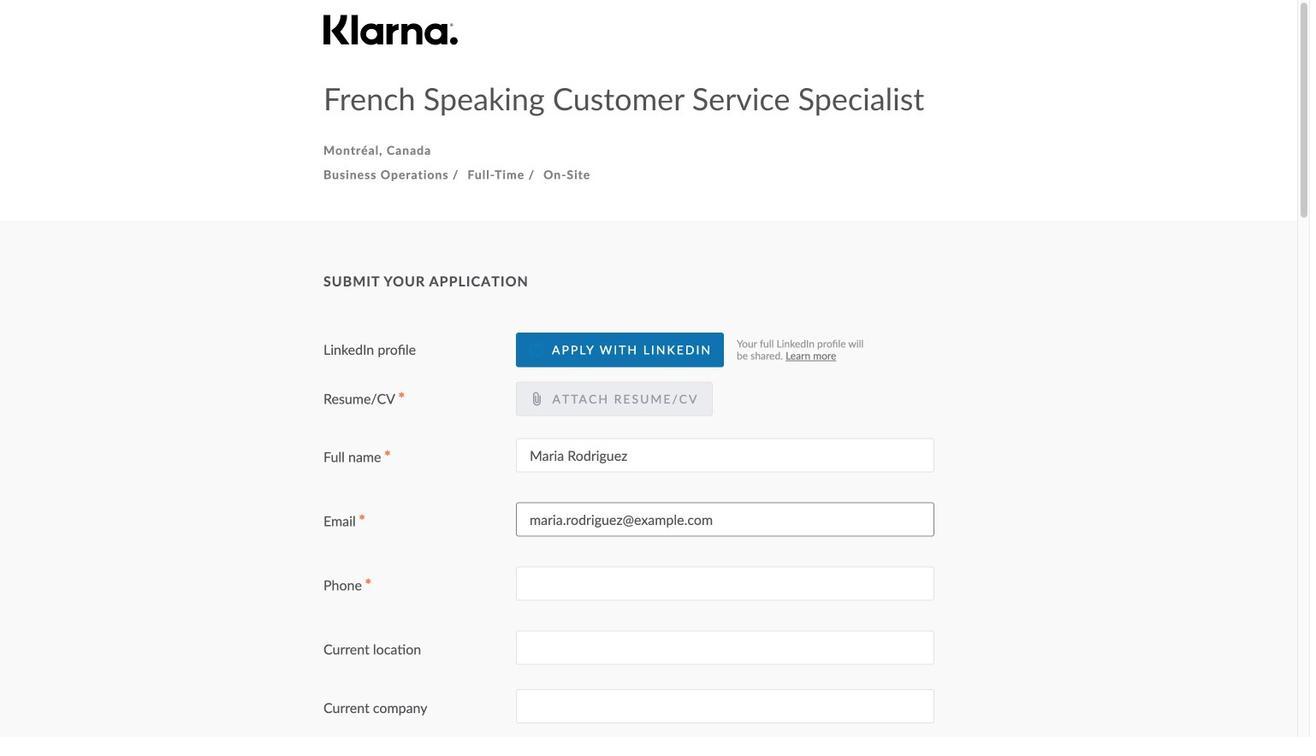 Task type: describe. For each thing, give the bounding box(es) containing it.
paperclip image
[[530, 392, 543, 406]]

klarna logo image
[[323, 15, 458, 45]]



Task type: vqa. For each thing, say whether or not it's contained in the screenshot.
'PEOPLE.AI LOGO'
no



Task type: locate. For each thing, give the bounding box(es) containing it.
None email field
[[516, 503, 934, 537]]

None text field
[[516, 439, 934, 473], [516, 567, 934, 601], [516, 439, 934, 473], [516, 567, 934, 601]]

None text field
[[516, 631, 934, 666], [516, 690, 934, 724], [516, 631, 934, 666], [516, 690, 934, 724]]



